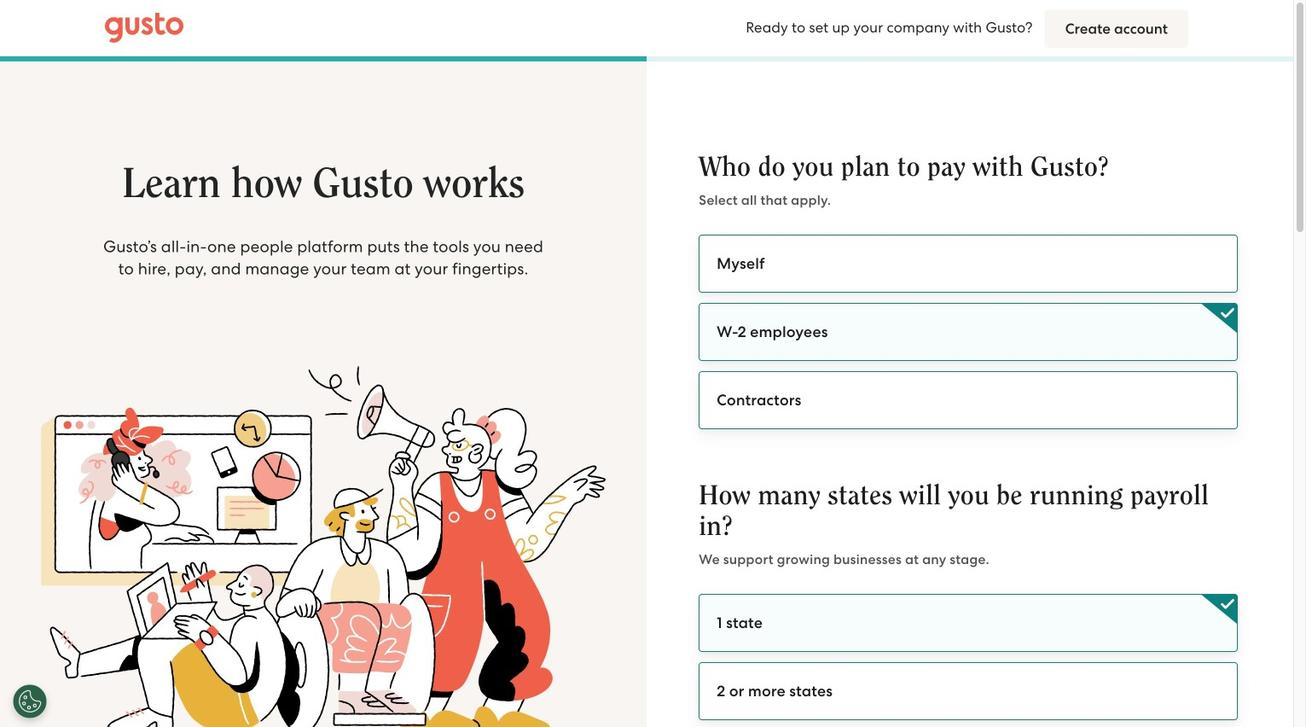 Task type: vqa. For each thing, say whether or not it's contained in the screenshot.
Online Payroll Services, HR, and Benefits | Gusto image
yes



Task type: locate. For each thing, give the bounding box(es) containing it.
happy employers using hr operating systems image
[[0, 366, 647, 727]]

online payroll services, hr, and benefits | gusto image
[[105, 13, 184, 44]]



